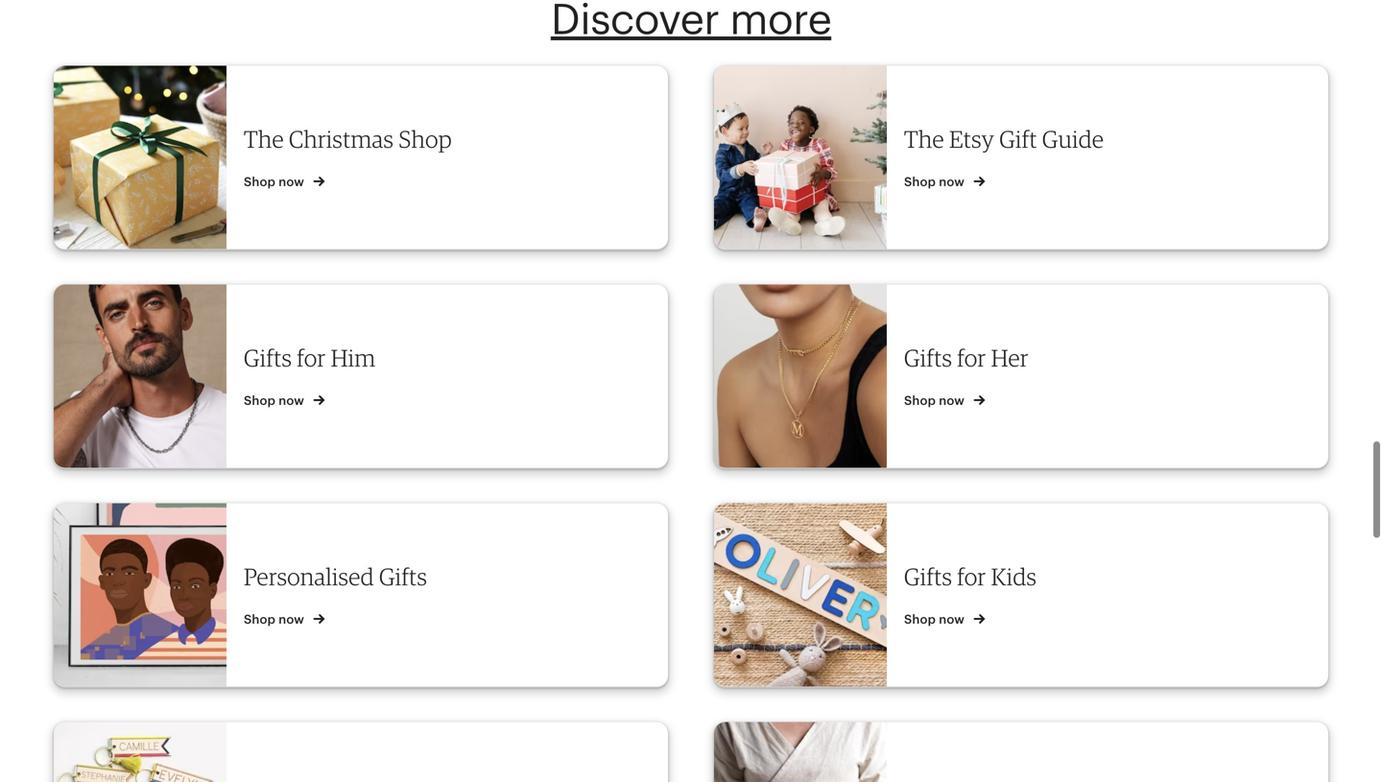 Task type: locate. For each thing, give the bounding box(es) containing it.
shop now down gifts for her
[[904, 393, 968, 408]]

1 the from the left
[[244, 125, 284, 153]]

the for the etsy gift guide
[[904, 125, 944, 153]]

gifts for gifts for him
[[244, 343, 292, 372]]

shop now down 'gifts for kids' at the right
[[904, 612, 968, 627]]

now down gifts for him
[[279, 393, 304, 408]]

for for kids
[[957, 562, 986, 591]]

0 horizontal spatial the
[[244, 125, 284, 153]]

kids
[[991, 562, 1037, 591]]

shop now down gifts for him
[[244, 393, 307, 408]]

shop now
[[244, 174, 307, 189], [904, 174, 968, 189], [244, 393, 307, 408], [904, 393, 968, 408], [244, 612, 307, 627], [904, 612, 968, 627]]

shop for her
[[904, 393, 936, 408]]

shop
[[399, 125, 452, 153], [244, 174, 275, 189], [904, 174, 936, 189], [244, 393, 275, 408], [904, 393, 936, 408], [244, 612, 275, 627], [904, 612, 936, 627]]

shop now down personalised
[[244, 612, 307, 627]]

now for personalised gifts
[[279, 612, 304, 627]]

for for him
[[297, 343, 326, 372]]

the
[[244, 125, 284, 153], [904, 125, 944, 153]]

gifts left the kids
[[904, 562, 952, 591]]

gifts for gifts for her
[[904, 343, 952, 372]]

personalised
[[244, 562, 374, 591]]

gifts right personalised
[[379, 562, 427, 591]]

for left him
[[297, 343, 326, 372]]

christmas
[[289, 125, 394, 153]]

now down christmas
[[279, 174, 304, 189]]

now
[[279, 174, 304, 189], [939, 174, 965, 189], [279, 393, 304, 408], [939, 393, 965, 408], [279, 612, 304, 627], [939, 612, 965, 627]]

gifts left her
[[904, 343, 952, 372]]

the left christmas
[[244, 125, 284, 153]]

the for the christmas shop
[[244, 125, 284, 153]]

gifts
[[244, 343, 292, 372], [904, 343, 952, 372], [379, 562, 427, 591], [904, 562, 952, 591]]

gifts left him
[[244, 343, 292, 372]]

for
[[297, 343, 326, 372], [957, 343, 986, 372], [957, 562, 986, 591]]

1 horizontal spatial the
[[904, 125, 944, 153]]

now down gifts for her
[[939, 393, 965, 408]]

shop now for gifts for her
[[904, 393, 968, 408]]

for left her
[[957, 343, 986, 372]]

now down personalised
[[279, 612, 304, 627]]

for left the kids
[[957, 562, 986, 591]]

gifts for gifts for kids
[[904, 562, 952, 591]]

now down 'gifts for kids' at the right
[[939, 612, 965, 627]]

shop now down etsy at the right top
[[904, 174, 968, 189]]

the left etsy at the right top
[[904, 125, 944, 153]]

2 the from the left
[[904, 125, 944, 153]]

shop now down christmas
[[244, 174, 307, 189]]

him
[[331, 343, 376, 372]]

the christmas shop
[[244, 125, 452, 153]]

now down etsy at the right top
[[939, 174, 965, 189]]

gifts for kids
[[904, 562, 1037, 591]]



Task type: vqa. For each thing, say whether or not it's contained in the screenshot.
first The from the right
yes



Task type: describe. For each thing, give the bounding box(es) containing it.
shop now for gifts for him
[[244, 393, 307, 408]]

personalised gifts
[[244, 562, 427, 591]]

now for gifts for him
[[279, 393, 304, 408]]

now for gifts for kids
[[939, 612, 965, 627]]

the etsy gift guide
[[904, 125, 1104, 153]]

gift
[[999, 125, 1037, 153]]

gifts for her
[[904, 343, 1029, 372]]

etsy
[[949, 125, 994, 153]]

now for the christmas shop
[[279, 174, 304, 189]]

now for gifts for her
[[939, 393, 965, 408]]

shop now for gifts for kids
[[904, 612, 968, 627]]

shop for kids
[[904, 612, 936, 627]]

now for the etsy gift guide
[[939, 174, 965, 189]]

gifts for him
[[244, 343, 376, 372]]

shop now for the christmas shop
[[244, 174, 307, 189]]

shop for gift
[[904, 174, 936, 189]]

shop for him
[[244, 393, 275, 408]]

guide
[[1042, 125, 1104, 153]]

shop for shop
[[244, 174, 275, 189]]

her
[[991, 343, 1029, 372]]

shop now for personalised gifts
[[244, 612, 307, 627]]

for for her
[[957, 343, 986, 372]]

shop now for the etsy gift guide
[[904, 174, 968, 189]]



